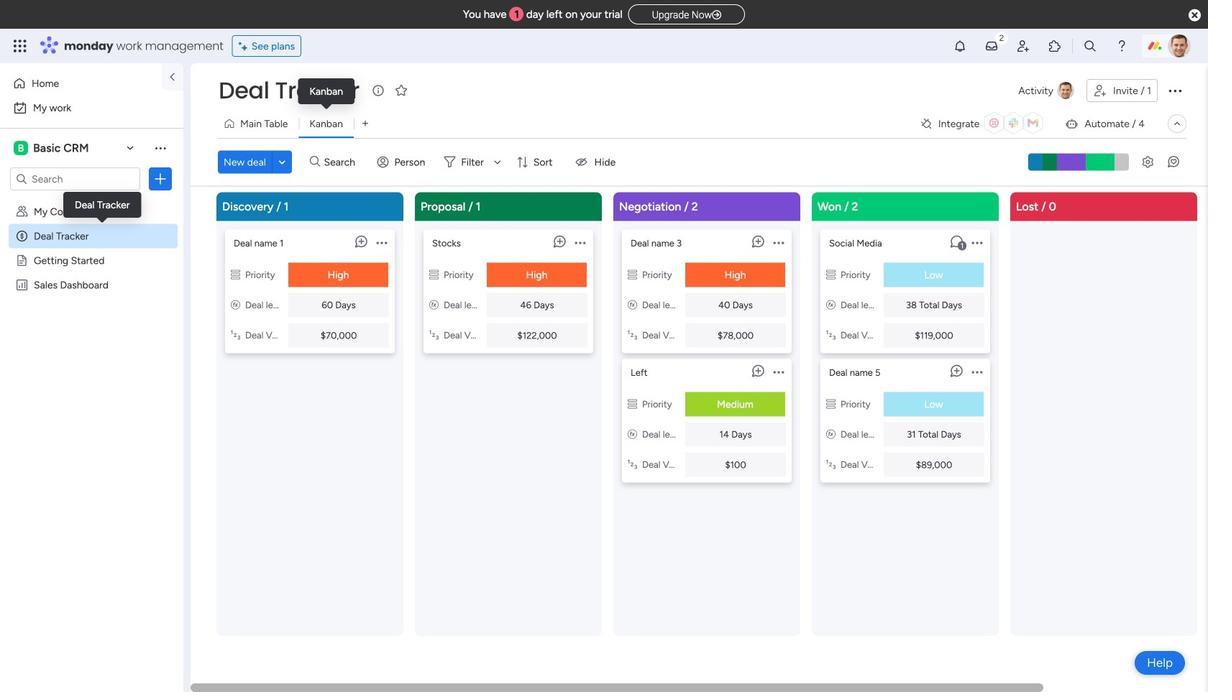 Task type: vqa. For each thing, say whether or not it's contained in the screenshot.
Terry Turtle image
yes



Task type: describe. For each thing, give the bounding box(es) containing it.
add to favorites image
[[394, 83, 408, 97]]

angle down image
[[279, 157, 286, 167]]

0 horizontal spatial v2 function small outline image
[[429, 300, 439, 311]]

public dashboard image
[[15, 278, 29, 292]]

2 horizontal spatial options image
[[1167, 82, 1184, 99]]

v2 function small outline image for bottommost options icon v2 status outline icon
[[231, 300, 240, 311]]

show board description image
[[370, 83, 387, 98]]

1 horizontal spatial v2 function small outline image
[[628, 429, 637, 440]]

0 vertical spatial option
[[9, 72, 153, 95]]

v2 status outline image
[[826, 399, 836, 410]]

v2 status outline image for 2nd options image from right
[[628, 269, 637, 281]]

options image for the leftmost v2 function small outline icon
[[575, 230, 586, 256]]

0 horizontal spatial list box
[[0, 197, 183, 492]]

2 horizontal spatial list box
[[821, 224, 990, 483]]

workspace selection element
[[14, 140, 91, 157]]

search everything image
[[1083, 39, 1097, 53]]

board activity image
[[1057, 82, 1074, 99]]

add view image
[[362, 118, 368, 129]]

2 vertical spatial option
[[0, 199, 183, 202]]

v2 function small outline image for v2 status outline image
[[826, 429, 836, 440]]

update feed image
[[985, 39, 999, 53]]

v2 small numbers digit column outline image for v2 function small outline icon to the middle
[[628, 459, 637, 471]]

1 vertical spatial option
[[9, 96, 175, 119]]



Task type: locate. For each thing, give the bounding box(es) containing it.
0 horizontal spatial v2 function small outline image
[[231, 300, 240, 311]]

1 vertical spatial options image
[[153, 172, 168, 186]]

options image for the rightmost v2 function small outline icon
[[972, 230, 983, 256]]

2 image
[[995, 29, 1008, 46]]

1 horizontal spatial options image
[[773, 230, 784, 256]]

None field
[[215, 76, 363, 106]]

2 options image from the left
[[773, 230, 784, 256]]

2 vertical spatial options image
[[376, 230, 387, 256]]

notifications image
[[953, 39, 967, 53]]

1 horizontal spatial options image
[[376, 230, 387, 256]]

invite members image
[[1016, 39, 1031, 53]]

arrow down image
[[489, 153, 506, 171]]

Search field
[[320, 152, 364, 172]]

v2 search image
[[310, 154, 320, 170]]

row group
[[214, 192, 1208, 684]]

public board image
[[15, 254, 29, 268]]

2 horizontal spatial options image
[[972, 230, 983, 256]]

v2 small numbers digit column outline image for the leftmost v2 function small outline icon
[[429, 330, 439, 341]]

1 horizontal spatial list box
[[622, 224, 792, 483]]

list box
[[0, 197, 183, 492], [622, 224, 792, 483], [821, 224, 990, 483]]

help image
[[1115, 39, 1129, 53]]

Search in workspace field
[[30, 171, 120, 187]]

v2 status outline image for bottommost options icon
[[231, 269, 240, 281]]

2 horizontal spatial v2 function small outline image
[[826, 300, 836, 311]]

options image
[[575, 230, 586, 256], [773, 230, 784, 256], [972, 230, 983, 256]]

monday marketplace image
[[1048, 39, 1062, 53]]

v2 small numbers digit column outline image
[[429, 330, 439, 341], [628, 330, 637, 341], [826, 330, 836, 341], [628, 459, 637, 471], [826, 459, 836, 471]]

dapulse rightstroke image
[[712, 10, 721, 20]]

options image
[[1167, 82, 1184, 99], [153, 172, 168, 186], [376, 230, 387, 256]]

workspace options image
[[153, 141, 168, 155]]

dapulse close image
[[1189, 8, 1201, 23]]

v2 status outline image
[[231, 269, 240, 281], [429, 269, 439, 281], [628, 269, 637, 281], [826, 269, 836, 281], [628, 399, 637, 410]]

workspace image
[[14, 140, 28, 156]]

v2 status outline image for options image for the leftmost v2 function small outline icon
[[429, 269, 439, 281]]

1 horizontal spatial v2 function small outline image
[[628, 300, 637, 311]]

v2 function small outline image
[[429, 300, 439, 311], [826, 300, 836, 311], [628, 429, 637, 440]]

terry turtle image
[[1168, 35, 1191, 58]]

see plans image
[[239, 38, 251, 54]]

0 horizontal spatial options image
[[153, 172, 168, 186]]

select product image
[[13, 39, 27, 53]]

collapse board header image
[[1172, 118, 1183, 129]]

v2 function small outline image
[[231, 300, 240, 311], [628, 300, 637, 311], [826, 429, 836, 440]]

v2 small numbers digit column outline image for the rightmost v2 function small outline icon
[[826, 330, 836, 341]]

option
[[9, 72, 153, 95], [9, 96, 175, 119], [0, 199, 183, 202]]

2 horizontal spatial v2 function small outline image
[[826, 429, 836, 440]]

3 options image from the left
[[972, 230, 983, 256]]

0 vertical spatial options image
[[1167, 82, 1184, 99]]

v2 small numbers digit column outline image
[[231, 330, 240, 341]]

1 options image from the left
[[575, 230, 586, 256]]

v2 status outline image for the rightmost v2 function small outline icon options image
[[826, 269, 836, 281]]

0 horizontal spatial options image
[[575, 230, 586, 256]]

v2 function small outline image for 2nd options image from right's v2 status outline icon
[[628, 300, 637, 311]]



